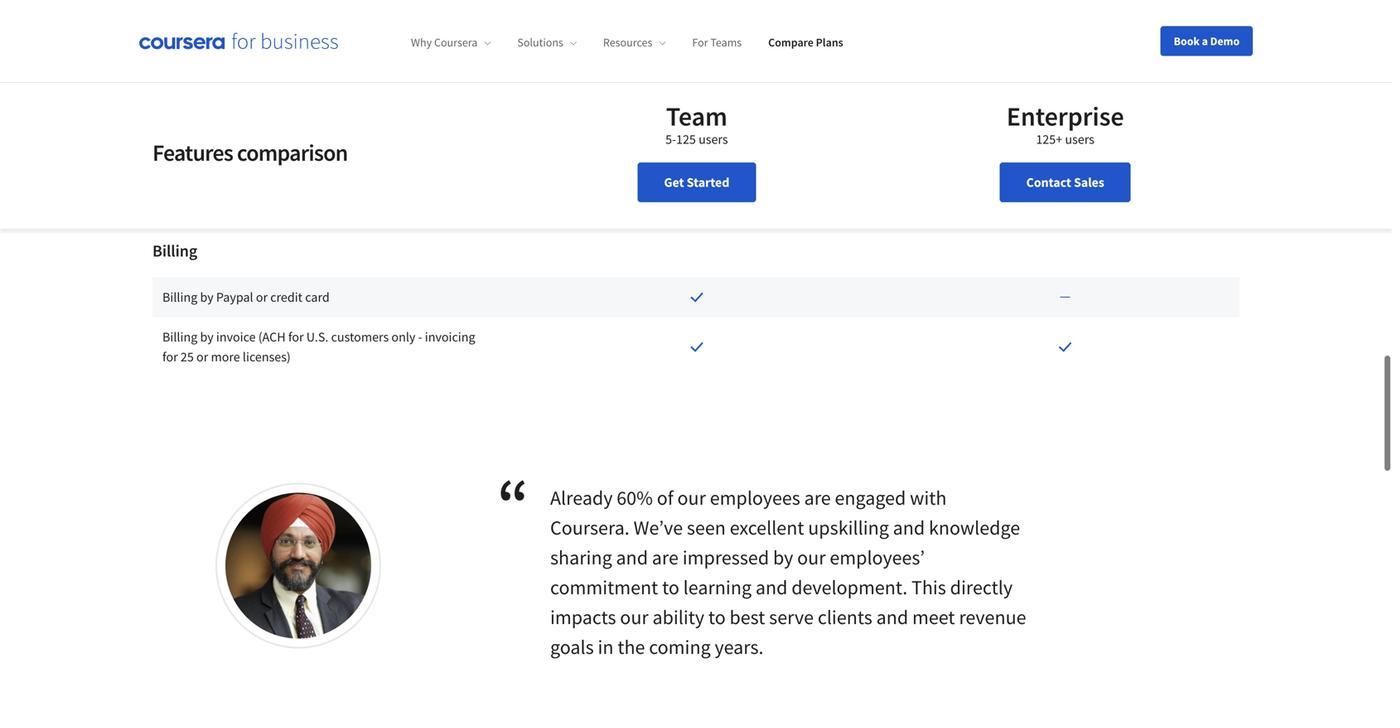 Task type: locate. For each thing, give the bounding box(es) containing it.
goals
[[550, 635, 594, 659]]

2 horizontal spatial our
[[798, 545, 826, 570]]

upskilling
[[808, 515, 889, 540]]

0 vertical spatial billing
[[153, 240, 197, 261]]

our up the
[[620, 605, 649, 630]]

and down with
[[893, 515, 925, 540]]

0 vertical spatial or
[[256, 289, 268, 306]]

why
[[411, 35, 432, 50]]

resources
[[603, 35, 653, 50]]

development.
[[792, 575, 908, 600]]

credit
[[270, 289, 303, 306]]

teams
[[711, 35, 742, 50]]

a
[[1202, 34, 1208, 48]]

for left 25
[[162, 349, 178, 365]]

book a demo
[[1174, 34, 1240, 48]]

billing by invoice (ach for u.s. customers only - invoicing for 25 or more licenses)
[[162, 329, 475, 365]]

ability
[[653, 605, 705, 630]]

by for paypal
[[200, 289, 214, 306]]

0 horizontal spatial users
[[699, 131, 728, 148]]

25
[[181, 349, 194, 365]]

0 vertical spatial our
[[678, 485, 706, 510]]

or left credit
[[256, 289, 268, 306]]

2 vertical spatial by
[[773, 545, 794, 570]]

1 vertical spatial our
[[798, 545, 826, 570]]

to down learning
[[709, 605, 726, 630]]

by left "paypal"
[[200, 289, 214, 306]]

users
[[699, 131, 728, 148], [1065, 131, 1095, 148]]

billing for billing by invoice (ach for u.s. customers only - invoicing for 25 or more licenses)
[[162, 329, 197, 345]]

1 horizontal spatial for
[[288, 329, 304, 345]]

1 vertical spatial for
[[162, 349, 178, 365]]

(at
[[241, 38, 261, 59]]

-
[[418, 329, 422, 345]]

contact sales
[[1027, 174, 1105, 191]]

by up more
[[200, 329, 214, 345]]

2 vertical spatial billing
[[162, 329, 197, 345]]

features
[[153, 138, 233, 167]]

knowledge
[[929, 515, 1021, 540]]

engaged
[[835, 485, 906, 510]]

for left u.s.
[[288, 329, 304, 345]]

1 horizontal spatial are
[[805, 485, 831, 510]]

sharing
[[550, 545, 612, 570]]

more
[[211, 349, 240, 365]]

impressed
[[683, 545, 769, 570]]

0 horizontal spatial or
[[196, 349, 208, 365]]

billing for billing
[[153, 240, 197, 261]]

1 vertical spatial or
[[196, 349, 208, 365]]

we've
[[634, 515, 683, 540]]

by inside the billing by invoice (ach for u.s. customers only - invoicing for 25 or more licenses)
[[200, 329, 214, 345]]

our right of
[[678, 485, 706, 510]]

0 vertical spatial to
[[662, 575, 680, 600]]

api integrations
[[162, 126, 250, 143]]

billing inside the billing by invoice (ach for u.s. customers only - invoicing for 25 or more licenses)
[[162, 329, 197, 345]]

1 vertical spatial to
[[709, 605, 726, 630]]

sales
[[1074, 174, 1105, 191]]

1 horizontal spatial to
[[709, 605, 726, 630]]

0 horizontal spatial for
[[162, 349, 178, 365]]

serve
[[769, 605, 814, 630]]

and
[[893, 515, 925, 540], [616, 545, 648, 570], [756, 575, 788, 600], [877, 605, 909, 630]]

additional
[[264, 38, 336, 59]]

learning
[[684, 575, 752, 600]]

cost)
[[340, 38, 374, 59]]

0 vertical spatial for
[[288, 329, 304, 345]]

1 vertical spatial are
[[652, 545, 679, 570]]

users inside team 5-125 users
[[699, 131, 728, 148]]

0 vertical spatial are
[[805, 485, 831, 510]]

are up upskilling
[[805, 485, 831, 510]]

manpreet s. image
[[225, 493, 371, 639]]

integrations
[[183, 126, 250, 143]]

2 users from the left
[[1065, 131, 1095, 148]]

our
[[678, 485, 706, 510], [798, 545, 826, 570], [620, 605, 649, 630]]

in
[[598, 635, 614, 659]]

started
[[687, 174, 730, 191]]

or right 25
[[196, 349, 208, 365]]

clients
[[818, 605, 873, 630]]

1 vertical spatial billing
[[162, 289, 197, 306]]

1 vertical spatial by
[[200, 329, 214, 345]]

0 vertical spatial by
[[200, 289, 214, 306]]

only
[[392, 329, 416, 345]]

card
[[305, 289, 330, 306]]

compare plans link
[[769, 35, 844, 50]]

compare
[[769, 35, 814, 50]]

comparison
[[237, 138, 348, 167]]

for teams link
[[692, 35, 742, 50]]

coming
[[649, 635, 711, 659]]

compare plans
[[769, 35, 844, 50]]

by inside already 60% of our employees are engaged with coursera. we've seen excellent upskilling and knowledge sharing and are impressed by our employees' commitment to learning and development. this directly impacts our ability to best serve clients and meet revenue goals in the coming years.
[[773, 545, 794, 570]]

to
[[662, 575, 680, 600], [709, 605, 726, 630]]

1 horizontal spatial users
[[1065, 131, 1095, 148]]

are down we've
[[652, 545, 679, 570]]

and down we've
[[616, 545, 648, 570]]

contact
[[1027, 174, 1072, 191]]

by
[[200, 289, 214, 306], [200, 329, 214, 345], [773, 545, 794, 570]]

users right 125
[[699, 131, 728, 148]]

book a demo button
[[1161, 26, 1253, 56]]

book
[[1174, 34, 1200, 48]]

already
[[550, 485, 613, 510]]

0 horizontal spatial our
[[620, 605, 649, 630]]

features comparison
[[153, 138, 348, 167]]

of
[[657, 485, 674, 510]]

to up ability
[[662, 575, 680, 600]]

1 users from the left
[[699, 131, 728, 148]]

commitment
[[550, 575, 658, 600]]

billing
[[153, 240, 197, 261], [162, 289, 197, 306], [162, 329, 197, 345]]

contact sales link
[[1000, 162, 1131, 202]]

or inside the billing by invoice (ach for u.s. customers only - invoicing for 25 or more licenses)
[[196, 349, 208, 365]]

solutions link
[[518, 35, 577, 50]]

the
[[618, 635, 645, 659]]

or
[[256, 289, 268, 306], [196, 349, 208, 365]]

coursera
[[434, 35, 478, 50]]

our down upskilling
[[798, 545, 826, 570]]

users right 125+
[[1065, 131, 1095, 148]]

users inside enterprise 125+ users
[[1065, 131, 1095, 148]]

best
[[730, 605, 765, 630]]

by down excellent
[[773, 545, 794, 570]]

0 horizontal spatial are
[[652, 545, 679, 570]]



Task type: describe. For each thing, give the bounding box(es) containing it.
for teams
[[692, 35, 742, 50]]

directly
[[950, 575, 1013, 600]]

u.s.
[[307, 329, 329, 345]]

impacts
[[550, 605, 616, 630]]

employees'
[[830, 545, 925, 570]]

demo
[[1211, 34, 1240, 48]]

employees
[[710, 485, 801, 510]]

paypal
[[216, 289, 253, 306]]

why coursera link
[[411, 35, 491, 50]]

enterprise
[[1007, 99, 1124, 133]]

2 vertical spatial our
[[620, 605, 649, 630]]

125
[[676, 131, 696, 148]]

team 5-125 users
[[666, 99, 728, 148]]

and left meet
[[877, 605, 909, 630]]

licenses)
[[243, 349, 291, 365]]

get started link
[[638, 162, 756, 202]]

invoice
[[216, 329, 256, 345]]

(ach
[[258, 329, 286, 345]]

meet
[[913, 605, 955, 630]]

integrations (at additional cost)
[[153, 38, 374, 59]]

coursera.
[[550, 515, 630, 540]]

team
[[666, 99, 728, 133]]

billing by paypal or credit card
[[162, 289, 330, 306]]

60%
[[617, 485, 653, 510]]

get
[[664, 174, 684, 191]]

get started
[[664, 174, 730, 191]]

1 horizontal spatial or
[[256, 289, 268, 306]]

solutions
[[518, 35, 564, 50]]

excellent
[[730, 515, 804, 540]]

revenue
[[959, 605, 1027, 630]]

with
[[910, 485, 947, 510]]

0 horizontal spatial to
[[662, 575, 680, 600]]

seen
[[687, 515, 726, 540]]

1 horizontal spatial our
[[678, 485, 706, 510]]

integrations
[[153, 38, 238, 59]]

5-
[[666, 131, 676, 148]]

billing for billing by paypal or credit card
[[162, 289, 197, 306]]

this
[[912, 575, 947, 600]]

already 60% of our employees are engaged with coursera. we've seen excellent upskilling and knowledge sharing and are impressed by our employees' commitment to learning and development. this directly impacts our ability to best serve clients and meet revenue goals in the coming years.
[[550, 485, 1027, 659]]

years.
[[715, 635, 764, 659]]

for
[[692, 35, 708, 50]]

by for invoice
[[200, 329, 214, 345]]

resources link
[[603, 35, 666, 50]]

why coursera
[[411, 35, 478, 50]]

coursera for business image
[[139, 33, 338, 49]]

and up 'serve'
[[756, 575, 788, 600]]

plans
[[816, 35, 844, 50]]

enterprise 125+ users
[[1007, 99, 1124, 148]]

api
[[162, 126, 181, 143]]

invoicing
[[425, 329, 475, 345]]

125+
[[1036, 131, 1063, 148]]

customers
[[331, 329, 389, 345]]



Task type: vqa. For each thing, say whether or not it's contained in the screenshot.
Teams on the right
yes



